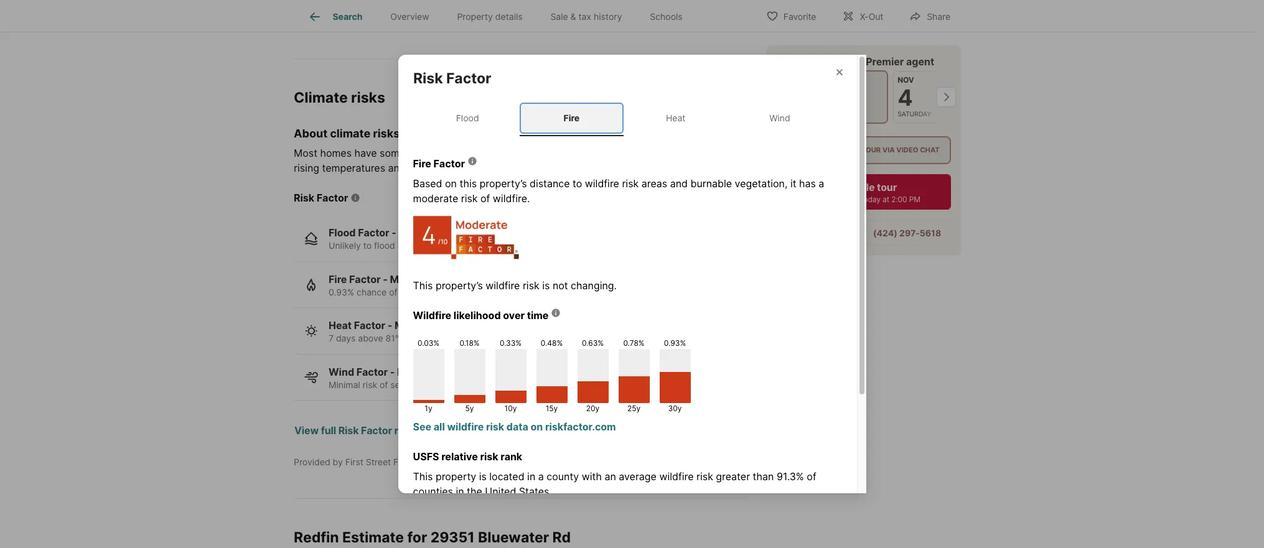 Task type: locate. For each thing, give the bounding box(es) containing it.
see all wildfire risk data on riskfactor.com link
[[413, 414, 842, 434]]

heat up 7
[[329, 320, 352, 332]]

0 horizontal spatial days
[[336, 333, 356, 344]]

1 horizontal spatial risk
[[338, 425, 359, 437]]

days right 7
[[336, 333, 356, 344]]

in inside heat factor - moderate 7 days above 81° expected this year, 17 days in 30 years
[[516, 333, 523, 344]]

10y
[[505, 404, 517, 413]]

risk factor element
[[413, 55, 506, 88]]

1 horizontal spatial with
[[801, 55, 822, 67]]

0.93% left chance
[[329, 287, 354, 298]]

property details tab
[[443, 2, 537, 32]]

1 horizontal spatial by
[[628, 147, 640, 160]]

fire up based
[[413, 157, 431, 170]]

this down natural
[[460, 177, 477, 190]]

0 horizontal spatial with
[[582, 470, 602, 483]]

2 horizontal spatial fire
[[564, 113, 580, 123]]

0 vertical spatial this
[[413, 279, 433, 292]]

0 horizontal spatial on
[[445, 177, 457, 190]]

0 horizontal spatial is
[[479, 470, 487, 483]]

0 vertical spatial wind
[[770, 113, 790, 123]]

30 up wildfire likelihood over time
[[505, 287, 516, 298]]

25y
[[627, 404, 641, 413]]

to inside 'based on this property's distance to wildfire risk areas and burnable vegetation, it has a moderate risk of wildfire.'
[[573, 177, 582, 190]]

1 horizontal spatial fire
[[413, 157, 431, 170]]

0 vertical spatial on
[[445, 177, 457, 190]]

wind inside tab
[[770, 113, 790, 123]]

above
[[358, 333, 383, 344]]

saturday
[[898, 110, 932, 118]]

is left not
[[542, 279, 550, 292]]

0 vertical spatial flood
[[456, 113, 479, 123]]

0 vertical spatial 0.93%
[[329, 287, 354, 298]]

2 vertical spatial and
[[670, 177, 688, 190]]

of left severe
[[380, 380, 388, 390]]

0 vertical spatial tab list
[[294, 0, 707, 32]]

0 horizontal spatial to
[[363, 241, 372, 251]]

relative
[[442, 450, 478, 463]]

1 vertical spatial by
[[333, 457, 343, 468]]

0.93% right 0.78%
[[664, 338, 686, 348]]

2:00
[[892, 194, 908, 204]]

1 horizontal spatial nov
[[898, 75, 915, 84]]

- inside the wind factor - minimal minimal risk of severe winds over next 30 years
[[390, 366, 395, 378]]

5y
[[465, 404, 474, 413]]

wildfire
[[585, 177, 619, 190], [486, 279, 520, 292], [442, 287, 472, 298], [447, 421, 484, 433], [660, 470, 694, 483]]

flood
[[456, 113, 479, 123], [329, 227, 356, 239]]

in right flood
[[398, 241, 405, 251]]

wind for wind
[[770, 113, 790, 123]]

this up wildfire
[[413, 279, 433, 292]]

wildfire down 5y in the left bottom of the page
[[447, 421, 484, 433]]

street
[[366, 457, 391, 468]]

risk left severe
[[363, 380, 377, 390]]

risk inside "most homes have some risk of natural disasters, and may be impacted by climate change due to rising temperatures and sea levels."
[[408, 147, 425, 160]]

30 up fire factor - moderate 0.93% chance of being in a wildfire in next 30 years on the left
[[428, 241, 439, 251]]

risk inside the wind factor - minimal minimal risk of severe winds over next 30 years
[[363, 380, 377, 390]]

1 vertical spatial climate
[[642, 147, 676, 160]]

- up 81°
[[388, 320, 392, 332]]

tab list inside risk factor dialog
[[413, 100, 842, 136]]

nov inside nov 3 friday
[[844, 75, 860, 84]]

years down time
[[539, 333, 561, 344]]

tab list
[[294, 0, 707, 32], [413, 100, 842, 136]]

over right winds
[[447, 380, 465, 390]]

0 horizontal spatial wind
[[329, 366, 354, 378]]

of up levels.
[[428, 147, 437, 160]]

0 horizontal spatial risk
[[294, 192, 314, 204]]

next up 5y in the left bottom of the page
[[468, 380, 486, 390]]

heat inside heat tab
[[666, 113, 686, 123]]

risk
[[408, 147, 425, 160], [622, 177, 639, 190], [461, 192, 478, 205], [523, 279, 540, 292], [363, 380, 377, 390], [486, 421, 504, 433], [480, 450, 498, 463], [697, 470, 713, 483]]

rd
[[553, 529, 571, 547]]

30 down 17
[[488, 380, 499, 390]]

factor up the flood tab
[[446, 70, 491, 87]]

of inside "most homes have some risk of natural disasters, and may be impacted by climate change due to rising temperatures and sea levels."
[[428, 147, 437, 160]]

wildfire up likelihood at the left of page
[[442, 287, 472, 298]]

1 vertical spatial wind
[[329, 366, 354, 378]]

20y
[[586, 404, 600, 413]]

changing.
[[571, 279, 617, 292]]

0.03%
[[418, 338, 440, 348]]

1 vertical spatial redfin
[[294, 529, 339, 547]]

2 horizontal spatial and
[[670, 177, 688, 190]]

risk up the flood tab
[[413, 70, 443, 87]]

minimal
[[399, 227, 437, 239], [397, 366, 436, 378], [329, 380, 360, 390]]

of left being at the left bottom
[[389, 287, 398, 298]]

0.93% inside risk factor dialog
[[664, 338, 686, 348]]

0 vertical spatial this
[[460, 177, 477, 190]]

to for burnable
[[573, 177, 582, 190]]

a inside 'based on this property's distance to wildfire risk areas and burnable vegetation, it has a moderate risk of wildfire.'
[[819, 177, 825, 190]]

0 vertical spatial property's
[[480, 177, 527, 190]]

view full risk factor report button
[[294, 416, 425, 446]]

3
[[844, 83, 859, 111]]

0 vertical spatial risk factor
[[413, 70, 491, 87]]

option
[[776, 136, 853, 164]]

nov 4 saturday
[[898, 75, 932, 118]]

1 vertical spatial next
[[484, 287, 502, 298]]

1 vertical spatial heat
[[329, 320, 352, 332]]

risk factor up the flood tab
[[413, 70, 491, 87]]

fire up the be in the left top of the page
[[564, 113, 580, 123]]

1 vertical spatial 0.93%
[[664, 338, 686, 348]]

factor down above
[[357, 366, 388, 378]]

wildfire.
[[493, 192, 530, 205]]

2 horizontal spatial to
[[737, 147, 747, 160]]

in left the
[[456, 485, 464, 498]]

None button
[[839, 70, 889, 124], [894, 70, 944, 123], [839, 70, 889, 124], [894, 70, 944, 123]]

1 horizontal spatial redfin
[[833, 55, 864, 67]]

- inside heat factor - moderate 7 days above 81° expected this year, 17 days in 30 years
[[388, 320, 392, 332]]

some
[[380, 147, 405, 160]]

sea
[[409, 162, 425, 175]]

redfin up nov 3 friday
[[833, 55, 864, 67]]

2 vertical spatial fire
[[329, 273, 347, 286]]

being
[[400, 287, 423, 298]]

and left may
[[524, 147, 542, 160]]

nov
[[844, 75, 860, 84], [898, 75, 915, 84]]

the
[[467, 485, 482, 498]]

0 horizontal spatial heat
[[329, 320, 352, 332]]

on
[[445, 177, 457, 190], [531, 421, 543, 433]]

report
[[394, 425, 424, 437]]

flood up unlikely
[[329, 227, 356, 239]]

1 horizontal spatial risk factor
[[413, 70, 491, 87]]

years up fire factor - moderate 0.93% chance of being in a wildfire in next 30 years on the left
[[441, 241, 464, 251]]

0 vertical spatial minimal
[[399, 227, 437, 239]]

minimal inside flood factor - minimal unlikely to flood in next 30 years
[[399, 227, 437, 239]]

1 vertical spatial tab list
[[413, 100, 842, 136]]

to right the due
[[737, 147, 747, 160]]

flood inside flood factor - minimal unlikely to flood in next 30 years
[[329, 227, 356, 239]]

moderate for fire factor - moderate
[[390, 273, 437, 286]]

over left time
[[503, 309, 525, 322]]

this for this property is located in a county with an average wildfire risk greater than 91.3
[[413, 470, 433, 483]]

overview tab
[[377, 2, 443, 32]]

0 horizontal spatial fire
[[329, 273, 347, 286]]

- inside fire factor - moderate 0.93% chance of being in a wildfire in next 30 years
[[383, 273, 388, 286]]

factor up based
[[434, 157, 465, 170]]

1 vertical spatial with
[[582, 470, 602, 483]]

(424)
[[874, 227, 898, 238]]

in right being at the left bottom
[[425, 287, 433, 298]]

1 horizontal spatial wind
[[770, 113, 790, 123]]

tab list containing search
[[294, 0, 707, 32]]

days right 17
[[494, 333, 513, 344]]

moderate for heat factor - moderate
[[395, 320, 442, 332]]

risk factor down rising
[[294, 192, 348, 204]]

tour for tour via video chat
[[862, 145, 881, 154]]

1 nov from the left
[[844, 75, 860, 84]]

1 vertical spatial on
[[531, 421, 543, 433]]

climate risks
[[294, 89, 385, 107]]

in inside % of counties in the united states.
[[456, 485, 464, 498]]

1 horizontal spatial over
[[503, 309, 525, 322]]

- for heat
[[388, 320, 392, 332]]

wildfire down impacted
[[585, 177, 619, 190]]

risk inside dialog
[[413, 70, 443, 87]]

2 vertical spatial risk
[[338, 425, 359, 437]]

fire down unlikely
[[329, 273, 347, 286]]

0 vertical spatial fire
[[564, 113, 580, 123]]

2 vertical spatial to
[[363, 241, 372, 251]]

by left first
[[333, 457, 343, 468]]

in right 17
[[516, 333, 523, 344]]

tour up "thursday" 'button'
[[776, 55, 799, 67]]

flood up natural
[[456, 113, 479, 123]]

heat factor - moderate 7 days above 81° expected this year, 17 days in 30 years
[[329, 320, 561, 344]]

of inside 'based on this property's distance to wildfire risk areas and burnable vegetation, it has a moderate risk of wildfire.'
[[481, 192, 490, 205]]

with
[[801, 55, 822, 67], [582, 470, 602, 483]]

of left the wildfire.
[[481, 192, 490, 205]]

0 vertical spatial and
[[524, 147, 542, 160]]

schedule
[[830, 181, 875, 193]]

fire inside fire factor - moderate 0.93% chance of being in a wildfire in next 30 years
[[329, 273, 347, 286]]

0.78%
[[623, 338, 645, 348]]

factor
[[446, 70, 491, 87], [434, 157, 465, 170], [317, 192, 348, 204], [358, 227, 390, 239], [349, 273, 381, 286], [354, 320, 385, 332], [357, 366, 388, 378], [361, 425, 392, 437]]

with up "thursday" 'button'
[[801, 55, 822, 67]]

nov down agent
[[898, 75, 915, 84]]

fire inside "fire" "tab"
[[564, 113, 580, 123]]

over inside risk factor dialog
[[503, 309, 525, 322]]

1 horizontal spatial this
[[460, 177, 477, 190]]

to right distance
[[573, 177, 582, 190]]

risk inside button
[[338, 425, 359, 437]]

moderate up being at the left bottom
[[390, 273, 437, 286]]

areas
[[642, 177, 667, 190]]

factor up chance
[[349, 273, 381, 286]]

1 vertical spatial tour
[[862, 145, 881, 154]]

risk
[[413, 70, 443, 87], [294, 192, 314, 204], [338, 425, 359, 437]]

moderate up expected
[[395, 320, 442, 332]]

first
[[345, 457, 363, 468]]

1 vertical spatial moderate
[[395, 320, 442, 332]]

wildfire up wildfire likelihood over time
[[486, 279, 520, 292]]

redfin left estimate
[[294, 529, 339, 547]]

flood for flood
[[456, 113, 479, 123]]

risk down rising
[[294, 192, 314, 204]]

nov down tour with a redfin premier agent
[[844, 75, 860, 84]]

0 horizontal spatial flood
[[329, 227, 356, 239]]

a up the states.
[[538, 470, 544, 483]]

to
[[737, 147, 747, 160], [573, 177, 582, 190], [363, 241, 372, 251]]

1 horizontal spatial is
[[542, 279, 550, 292]]

a right has
[[819, 177, 825, 190]]

0 vertical spatial next
[[407, 241, 425, 251]]

days
[[336, 333, 356, 344], [494, 333, 513, 344]]

and
[[524, 147, 542, 160], [388, 162, 406, 175], [670, 177, 688, 190]]

moderate inside heat factor - moderate 7 days above 81° expected this year, 17 days in 30 years
[[395, 320, 442, 332]]

a
[[825, 55, 830, 67], [819, 177, 825, 190], [435, 287, 440, 298], [538, 470, 544, 483]]

to inside flood factor - minimal unlikely to flood in next 30 years
[[363, 241, 372, 251]]

years up time
[[518, 287, 541, 298]]

1 vertical spatial property's
[[436, 279, 483, 292]]

1 vertical spatial this
[[413, 470, 433, 483]]

- up chance
[[383, 273, 388, 286]]

next right flood
[[407, 241, 425, 251]]

0.18%
[[460, 338, 480, 348]]

an
[[605, 470, 616, 483]]

share button
[[899, 3, 961, 28]]

0.93% inside fire factor - moderate 0.93% chance of being in a wildfire in next 30 years
[[329, 287, 354, 298]]

by right impacted
[[628, 147, 640, 160]]

factor up above
[[354, 320, 385, 332]]

risk left data at the left bottom
[[486, 421, 504, 433]]

details
[[495, 11, 523, 22]]

2 nov from the left
[[898, 75, 915, 84]]

0 horizontal spatial 0.93%
[[329, 287, 354, 298]]

risk up the sea
[[408, 147, 425, 160]]

1 vertical spatial minimal
[[397, 366, 436, 378]]

1 horizontal spatial climate
[[642, 147, 676, 160]]

heat tab
[[624, 103, 728, 134]]

0 vertical spatial redfin
[[833, 55, 864, 67]]

x-out button
[[832, 3, 894, 28]]

in up the states.
[[527, 470, 536, 483]]

1 vertical spatial and
[[388, 162, 406, 175]]

30 inside the wind factor - minimal minimal risk of severe winds over next 30 years
[[488, 380, 499, 390]]

factor up street
[[361, 425, 392, 437]]

to left flood
[[363, 241, 372, 251]]

next up wildfire likelihood over time
[[484, 287, 502, 298]]

on down levels.
[[445, 177, 457, 190]]

0 vertical spatial with
[[801, 55, 822, 67]]

0 vertical spatial moderate
[[390, 273, 437, 286]]

tour for tour with a redfin premier agent
[[776, 55, 799, 67]]

estimate
[[342, 529, 404, 547]]

schedule tour next available: today at 2:00 pm
[[807, 181, 921, 204]]

2 this from the top
[[413, 470, 433, 483]]

0 vertical spatial risk
[[413, 70, 443, 87]]

moderate inside fire factor - moderate 0.93% chance of being in a wildfire in next 30 years
[[390, 273, 437, 286]]

2 horizontal spatial risk
[[413, 70, 443, 87]]

tour
[[776, 55, 799, 67], [862, 145, 881, 154]]

1 vertical spatial fire
[[413, 157, 431, 170]]

years inside heat factor - moderate 7 days above 81° expected this year, 17 days in 30 years
[[539, 333, 561, 344]]

heat up change
[[666, 113, 686, 123]]

wildfire right average at the bottom of the page
[[660, 470, 694, 483]]

of right the %
[[807, 470, 817, 483]]

30 right 0.33%
[[525, 333, 536, 344]]

distance
[[530, 177, 570, 190]]

wind tab
[[728, 103, 832, 134]]

minimal down moderate
[[399, 227, 437, 239]]

flood inside tab
[[456, 113, 479, 123]]

minimal up severe
[[397, 366, 436, 378]]

property's up likelihood at the left of page
[[436, 279, 483, 292]]

0 horizontal spatial by
[[333, 457, 343, 468]]

climate up homes
[[330, 127, 371, 140]]

0 horizontal spatial tour
[[776, 55, 799, 67]]

video
[[897, 145, 919, 154]]

years
[[441, 241, 464, 251], [518, 287, 541, 298], [539, 333, 561, 344], [501, 380, 524, 390]]

factor inside button
[[361, 425, 392, 437]]

1 vertical spatial over
[[447, 380, 465, 390]]

2 days from the left
[[494, 333, 513, 344]]

moderate
[[390, 273, 437, 286], [395, 320, 442, 332]]

heat inside heat factor - moderate 7 days above 81° expected this year, 17 days in 30 years
[[329, 320, 352, 332]]

0 horizontal spatial over
[[447, 380, 465, 390]]

1 vertical spatial this
[[443, 333, 458, 344]]

share
[[927, 11, 951, 21]]

property's up the wildfire.
[[480, 177, 527, 190]]

1 horizontal spatial 0.93%
[[664, 338, 686, 348]]

a inside fire factor - moderate 0.93% chance of being in a wildfire in next 30 years
[[435, 287, 440, 298]]

1 vertical spatial risk factor
[[294, 192, 348, 204]]

to for years
[[363, 241, 372, 251]]

0 vertical spatial to
[[737, 147, 747, 160]]

for
[[407, 529, 427, 547]]

wildfire inside 'based on this property's distance to wildfire risk areas and burnable vegetation, it has a moderate risk of wildfire.'
[[585, 177, 619, 190]]

1 this from the top
[[413, 279, 433, 292]]

risks up about climate risks at the top of page
[[351, 89, 385, 107]]

of inside fire factor - moderate 0.93% chance of being in a wildfire in next 30 years
[[389, 287, 398, 298]]

1 horizontal spatial days
[[494, 333, 513, 344]]

30 inside flood factor - minimal unlikely to flood in next 30 years
[[428, 241, 439, 251]]

0 vertical spatial by
[[628, 147, 640, 160]]

- up flood
[[392, 227, 396, 239]]

a up wildfire
[[435, 287, 440, 298]]

this left 'year,'
[[443, 333, 458, 344]]

minimal down 7
[[329, 380, 360, 390]]

30 inside fire factor - moderate 0.93% chance of being in a wildfire in next 30 years
[[505, 287, 516, 298]]

based
[[413, 177, 442, 190]]

(424) 297-5618 link
[[874, 227, 942, 238]]

tour inside list box
[[862, 145, 881, 154]]

0 horizontal spatial this
[[443, 333, 458, 344]]

search
[[333, 11, 363, 22]]

in up likelihood at the left of page
[[475, 287, 482, 298]]

0 horizontal spatial nov
[[844, 75, 860, 84]]

of
[[428, 147, 437, 160], [481, 192, 490, 205], [389, 287, 398, 298], [380, 380, 388, 390], [807, 470, 817, 483]]

0 vertical spatial heat
[[666, 113, 686, 123]]

-
[[392, 227, 396, 239], [383, 273, 388, 286], [388, 320, 392, 332], [390, 366, 395, 378]]

1 horizontal spatial heat
[[666, 113, 686, 123]]

chance
[[357, 287, 387, 298]]

over
[[503, 309, 525, 322], [447, 380, 465, 390]]

via
[[883, 145, 895, 154]]

fire factor
[[413, 157, 465, 170]]

1 vertical spatial to
[[573, 177, 582, 190]]

nov inside the nov 4 saturday
[[898, 75, 915, 84]]

unlikely
[[329, 241, 361, 251]]

and down some
[[388, 162, 406, 175]]

nov for 4
[[898, 75, 915, 84]]

at
[[883, 194, 890, 204]]

- inside flood factor - minimal unlikely to flood in next 30 years
[[392, 227, 396, 239]]

climate inside "most homes have some risk of natural disasters, and may be impacted by climate change due to rising temperatures and sea levels."
[[642, 147, 676, 160]]

0 vertical spatial climate
[[330, 127, 371, 140]]

risk left greater
[[697, 470, 713, 483]]

flood factor - minimal unlikely to flood in next 30 years
[[329, 227, 464, 251]]

1 horizontal spatial flood
[[456, 113, 479, 123]]

risk factor
[[413, 70, 491, 87], [294, 192, 348, 204]]

is up the
[[479, 470, 487, 483]]

and right areas
[[670, 177, 688, 190]]

tour via video chat list box
[[776, 136, 951, 164]]

heat
[[666, 113, 686, 123], [329, 320, 352, 332]]

years inside the wind factor - minimal minimal risk of severe winds over next 30 years
[[501, 380, 524, 390]]

1 horizontal spatial to
[[573, 177, 582, 190]]

- up severe
[[390, 366, 395, 378]]

risks up some
[[373, 127, 400, 140]]

this
[[413, 279, 433, 292], [413, 470, 433, 483]]

factor up flood
[[358, 227, 390, 239]]

tour left via
[[862, 145, 881, 154]]

vegetation,
[[735, 177, 788, 190]]

wind inside the wind factor - minimal minimal risk of severe winds over next 30 years
[[329, 366, 354, 378]]

on right data at the left bottom
[[531, 421, 543, 433]]

risk right moderate
[[461, 192, 478, 205]]

0 vertical spatial tour
[[776, 55, 799, 67]]

most
[[294, 147, 317, 160]]

1 horizontal spatial tour
[[862, 145, 881, 154]]

over inside the wind factor - minimal minimal risk of severe winds over next 30 years
[[447, 380, 465, 390]]

has
[[799, 177, 816, 190]]

1 vertical spatial flood
[[329, 227, 356, 239]]

0 vertical spatial over
[[503, 309, 525, 322]]

tab list containing flood
[[413, 100, 842, 136]]

2 vertical spatial next
[[468, 380, 486, 390]]

with left an
[[582, 470, 602, 483]]



Task type: vqa. For each thing, say whether or not it's contained in the screenshot.
registered
no



Task type: describe. For each thing, give the bounding box(es) containing it.
in inside flood factor - minimal unlikely to flood in next 30 years
[[398, 241, 405, 251]]

flood for flood factor - minimal unlikely to flood in next 30 years
[[329, 227, 356, 239]]

climate
[[294, 89, 348, 107]]

average
[[619, 470, 657, 483]]

factor down temperatures
[[317, 192, 348, 204]]

view full risk factor report
[[294, 425, 424, 437]]

%
[[796, 470, 804, 483]]

severe
[[391, 380, 418, 390]]

view
[[294, 425, 319, 437]]

30 inside heat factor - moderate 7 days above 81° expected this year, 17 days in 30 years
[[525, 333, 536, 344]]

0 horizontal spatial risk factor
[[294, 192, 348, 204]]

heat for heat factor - moderate 7 days above 81° expected this year, 17 days in 30 years
[[329, 320, 352, 332]]

property
[[457, 11, 493, 22]]

- for flood
[[392, 227, 396, 239]]

factor inside fire factor - moderate 0.93% chance of being in a wildfire in next 30 years
[[349, 273, 381, 286]]

of inside the wind factor - minimal minimal risk of severe winds over next 30 years
[[380, 380, 388, 390]]

1 vertical spatial is
[[479, 470, 487, 483]]

this inside heat factor - moderate 7 days above 81° expected this year, 17 days in 30 years
[[443, 333, 458, 344]]

2 vertical spatial minimal
[[329, 380, 360, 390]]

Thursday button
[[784, 70, 834, 123]]

0 vertical spatial risks
[[351, 89, 385, 107]]

schools tab
[[636, 2, 697, 32]]

out
[[869, 11, 884, 21]]

heat for heat
[[666, 113, 686, 123]]

next inside the wind factor - minimal minimal risk of severe winds over next 30 years
[[468, 380, 486, 390]]

risk left rank
[[480, 450, 498, 463]]

29351
[[431, 529, 475, 547]]

bluewater
[[478, 529, 549, 547]]

year,
[[460, 333, 480, 344]]

greater
[[716, 470, 750, 483]]

fire for fire factor
[[413, 157, 431, 170]]

minimal for wind factor - minimal
[[397, 366, 436, 378]]

friday
[[844, 110, 866, 118]]

0.33%
[[500, 338, 522, 348]]

1 days from the left
[[336, 333, 356, 344]]

counties
[[413, 485, 453, 498]]

30y
[[668, 404, 682, 413]]

pm
[[910, 194, 921, 204]]

0.63%
[[582, 338, 604, 348]]

about
[[294, 127, 328, 140]]

next
[[807, 194, 823, 204]]

risk factor dialog
[[398, 55, 866, 548]]

usfs
[[413, 450, 439, 463]]

this for this property's wildfire risk is not changing.
[[413, 279, 433, 292]]

with inside risk factor dialog
[[582, 470, 602, 483]]

rising
[[294, 162, 319, 175]]

winds
[[420, 380, 445, 390]]

to inside "most homes have some risk of natural disasters, and may be impacted by climate change due to rising temperatures and sea levels."
[[737, 147, 747, 160]]

factor inside the wind factor - minimal minimal risk of severe winds over next 30 years
[[357, 366, 388, 378]]

1 vertical spatial risks
[[373, 127, 400, 140]]

flood tab
[[416, 103, 520, 134]]

next inside fire factor - moderate 0.93% chance of being in a wildfire in next 30 years
[[484, 287, 502, 298]]

tour
[[878, 181, 898, 193]]

property's inside 'based on this property's distance to wildfire risk areas and burnable vegetation, it has a moderate risk of wildfire.'
[[480, 177, 527, 190]]

nov 3 friday
[[844, 75, 866, 118]]

0 horizontal spatial and
[[388, 162, 406, 175]]

years inside fire factor - moderate 0.93% chance of being in a wildfire in next 30 years
[[518, 287, 541, 298]]

1 horizontal spatial on
[[531, 421, 543, 433]]

91.3
[[777, 470, 796, 483]]

impacted
[[582, 147, 625, 160]]

tour via video chat
[[862, 145, 940, 154]]

fire tab
[[520, 103, 624, 134]]

on inside 'based on this property's distance to wildfire risk areas and burnable vegetation, it has a moderate risk of wildfire.'
[[445, 177, 457, 190]]

located
[[490, 470, 525, 483]]

fire for fire
[[564, 113, 580, 123]]

minimal for flood factor - minimal
[[399, 227, 437, 239]]

(424) 297-5618
[[874, 227, 942, 238]]

- for fire
[[383, 273, 388, 286]]

property
[[436, 470, 476, 483]]

&
[[571, 11, 576, 22]]

1 horizontal spatial and
[[524, 147, 542, 160]]

81°
[[386, 333, 399, 344]]

available:
[[825, 194, 858, 204]]

temperatures
[[322, 162, 385, 175]]

- for wind
[[390, 366, 395, 378]]

risk factor inside dialog
[[413, 70, 491, 87]]

297-
[[900, 227, 920, 238]]

0 horizontal spatial climate
[[330, 127, 371, 140]]

data
[[507, 421, 528, 433]]

factor inside heat factor - moderate 7 days above 81° expected this year, 17 days in 30 years
[[354, 320, 385, 332]]

provided by first street foundation
[[294, 457, 440, 468]]

by inside "most homes have some risk of natural disasters, and may be impacted by climate change due to rising temperatures and sea levels."
[[628, 147, 640, 160]]

years inside flood factor - minimal unlikely to flood in next 30 years
[[441, 241, 464, 251]]

sale & tax history tab
[[537, 2, 636, 32]]

next inside flood factor - minimal unlikely to flood in next 30 years
[[407, 241, 425, 251]]

search link
[[308, 9, 363, 24]]

not
[[553, 279, 568, 292]]

sale
[[551, 11, 568, 22]]

fire for fire factor - moderate 0.93% chance of being in a wildfire in next 30 years
[[329, 273, 347, 286]]

fire factor score logo image
[[413, 206, 519, 259]]

1 vertical spatial risk
[[294, 192, 314, 204]]

based on this property's distance to wildfire risk areas and burnable vegetation, it has a moderate risk of wildfire.
[[413, 177, 825, 205]]

risk left areas
[[622, 177, 639, 190]]

factor inside flood factor - minimal unlikely to flood in next 30 years
[[358, 227, 390, 239]]

be
[[567, 147, 579, 160]]

chat
[[921, 145, 940, 154]]

agent
[[907, 55, 935, 67]]

levels.
[[428, 162, 457, 175]]

1y
[[425, 404, 432, 413]]

change
[[679, 147, 714, 160]]

4
[[898, 83, 913, 111]]

x-
[[860, 11, 869, 21]]

united
[[485, 485, 516, 498]]

history
[[594, 11, 622, 22]]

nov for 3
[[844, 75, 860, 84]]

provided
[[294, 457, 330, 468]]

due
[[717, 147, 735, 160]]

may
[[544, 147, 564, 160]]

0.48%
[[541, 338, 563, 348]]

wildfire inside fire factor - moderate 0.93% chance of being in a wildfire in next 30 years
[[442, 287, 472, 298]]

full
[[321, 425, 336, 437]]

wildfire
[[413, 309, 451, 322]]

property details
[[457, 11, 523, 22]]

wind for wind factor - minimal minimal risk of severe winds over next 30 years
[[329, 366, 354, 378]]

than
[[753, 470, 774, 483]]

of inside % of counties in the united states.
[[807, 470, 817, 483]]

risk left not
[[523, 279, 540, 292]]

a up "thursday" 'button'
[[825, 55, 830, 67]]

0 vertical spatial is
[[542, 279, 550, 292]]

expected
[[402, 333, 440, 344]]

17
[[482, 333, 491, 344]]

this inside 'based on this property's distance to wildfire risk areas and burnable vegetation, it has a moderate risk of wildfire.'
[[460, 177, 477, 190]]

it
[[791, 177, 797, 190]]

today
[[860, 194, 881, 204]]

homes
[[320, 147, 352, 160]]

0 horizontal spatial redfin
[[294, 529, 339, 547]]

see
[[413, 421, 432, 433]]

schools
[[650, 11, 683, 22]]

states.
[[519, 485, 552, 498]]

and inside 'based on this property's distance to wildfire risk areas and burnable vegetation, it has a moderate risk of wildfire.'
[[670, 177, 688, 190]]

wind factor - minimal minimal risk of severe winds over next 30 years
[[329, 366, 524, 390]]

likelihood
[[454, 309, 501, 322]]

next image
[[936, 87, 956, 107]]



